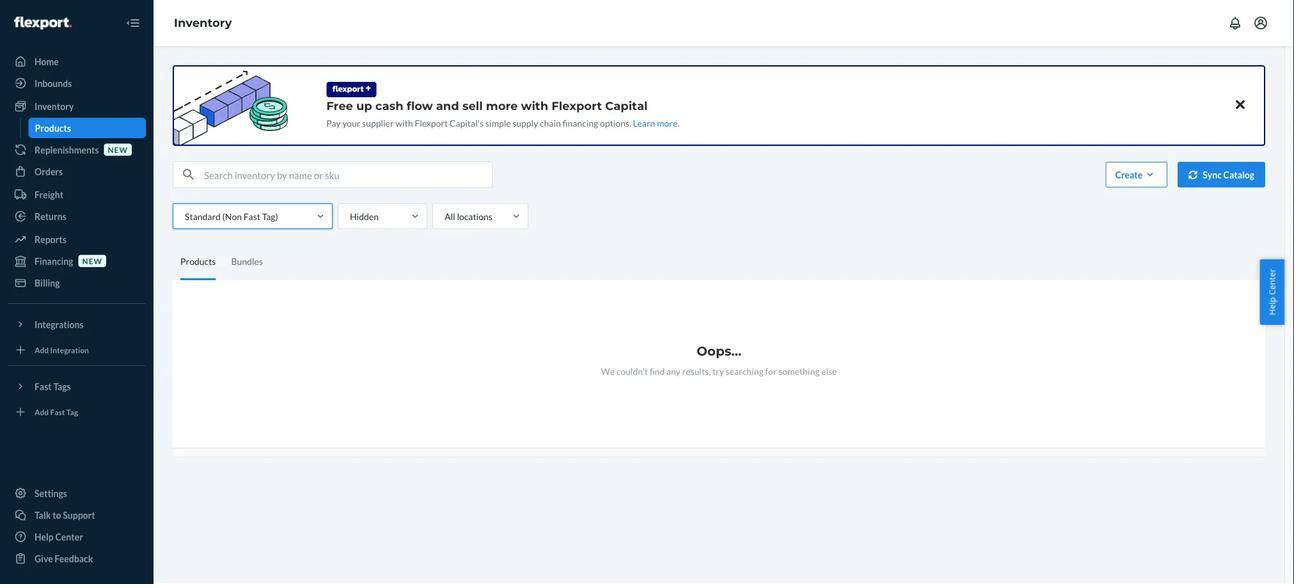 Task type: locate. For each thing, give the bounding box(es) containing it.
supplier
[[362, 117, 394, 128]]

tag
[[66, 407, 78, 416]]

open notifications image
[[1228, 15, 1243, 31]]

2 add from the top
[[35, 407, 49, 416]]

close navigation image
[[125, 15, 141, 31]]

0 vertical spatial help
[[1266, 297, 1278, 315]]

1 vertical spatial inventory link
[[8, 96, 146, 116]]

tag)
[[262, 211, 278, 222]]

with down 'cash'
[[395, 117, 413, 128]]

give
[[35, 553, 53, 564]]

products down standard
[[180, 256, 216, 267]]

sync catalog button
[[1178, 162, 1265, 187]]

standard (non fast tag)
[[185, 211, 278, 222]]

1 vertical spatial center
[[55, 531, 83, 542]]

1 vertical spatial add
[[35, 407, 49, 416]]

help inside button
[[1266, 297, 1278, 315]]

integrations button
[[8, 314, 146, 335]]

1 vertical spatial fast
[[35, 381, 52, 392]]

flexport
[[551, 99, 602, 113], [415, 117, 448, 128]]

up
[[356, 99, 372, 113]]

add integration
[[35, 345, 89, 354]]

new down 'reports' link
[[82, 256, 102, 265]]

1 horizontal spatial inventory link
[[174, 16, 232, 30]]

0 vertical spatial inventory
[[174, 16, 232, 30]]

orders
[[35, 166, 63, 177]]

something
[[779, 366, 820, 376]]

more right learn
[[657, 117, 678, 128]]

help center
[[1266, 269, 1278, 315], [35, 531, 83, 542]]

searching
[[726, 366, 763, 376]]

flexport down "flow"
[[415, 117, 448, 128]]

results,
[[682, 366, 711, 376]]

0 vertical spatial add
[[35, 345, 49, 354]]

oops...
[[697, 343, 741, 359]]

0 horizontal spatial new
[[82, 256, 102, 265]]

freight link
[[8, 184, 146, 205]]

reports link
[[8, 229, 146, 249]]

inventory link
[[174, 16, 232, 30], [8, 96, 146, 116]]

1 vertical spatial flexport
[[415, 117, 448, 128]]

add integration link
[[8, 340, 146, 360]]

0 vertical spatial center
[[1266, 269, 1278, 295]]

flexport logo image
[[14, 17, 72, 29]]

catalog
[[1223, 169, 1254, 180]]

learn more link
[[633, 117, 678, 128]]

learn
[[633, 117, 655, 128]]

settings link
[[8, 483, 146, 503]]

1 vertical spatial products
[[180, 256, 216, 267]]

center
[[1266, 269, 1278, 295], [55, 531, 83, 542]]

all locations
[[445, 211, 492, 222]]

add for add fast tag
[[35, 407, 49, 416]]

flow
[[407, 99, 433, 113]]

0 vertical spatial products
[[35, 122, 71, 133]]

1 horizontal spatial more
[[657, 117, 678, 128]]

find
[[650, 366, 665, 376]]

add for add integration
[[35, 345, 49, 354]]

1 vertical spatial help center
[[35, 531, 83, 542]]

1 horizontal spatial products
[[180, 256, 216, 267]]

new down products link
[[108, 145, 128, 154]]

0 vertical spatial with
[[521, 99, 548, 113]]

talk to support button
[[8, 505, 146, 525]]

1 vertical spatial new
[[82, 256, 102, 265]]

capital
[[605, 99, 648, 113]]

talk
[[35, 509, 51, 520]]

0 horizontal spatial more
[[486, 99, 518, 113]]

inbounds
[[35, 78, 72, 89]]

chain
[[540, 117, 561, 128]]

inventory
[[174, 16, 232, 30], [35, 101, 74, 112]]

add left integration
[[35, 345, 49, 354]]

1 horizontal spatial inventory
[[174, 16, 232, 30]]

products up replenishments
[[35, 122, 71, 133]]

1 add from the top
[[35, 345, 49, 354]]

0 horizontal spatial help
[[35, 531, 54, 542]]

reports
[[35, 234, 66, 245]]

1 horizontal spatial flexport
[[551, 99, 602, 113]]

to
[[53, 509, 61, 520]]

0 horizontal spatial help center
[[35, 531, 83, 542]]

fast left the tag)
[[244, 211, 260, 222]]

add fast tag
[[35, 407, 78, 416]]

0 horizontal spatial with
[[395, 117, 413, 128]]

add fast tag link
[[8, 402, 146, 422]]

new for financing
[[82, 256, 102, 265]]

1 vertical spatial help
[[35, 531, 54, 542]]

sell
[[462, 99, 483, 113]]

orders link
[[8, 161, 146, 182]]

(non
[[222, 211, 242, 222]]

returns
[[35, 211, 66, 222]]

fast left tag at the left bottom of the page
[[50, 407, 65, 416]]

0 horizontal spatial inventory
[[35, 101, 74, 112]]

add down fast tags
[[35, 407, 49, 416]]

1 horizontal spatial new
[[108, 145, 128, 154]]

help
[[1266, 297, 1278, 315], [35, 531, 54, 542]]

integrations
[[35, 319, 84, 330]]

your
[[342, 117, 360, 128]]

open account menu image
[[1253, 15, 1268, 31]]

with up supply
[[521, 99, 548, 113]]

0 vertical spatial help center
[[1266, 269, 1278, 315]]

more
[[486, 99, 518, 113], [657, 117, 678, 128]]

integration
[[50, 345, 89, 354]]

for
[[765, 366, 777, 376]]

with
[[521, 99, 548, 113], [395, 117, 413, 128]]

1 horizontal spatial help
[[1266, 297, 1278, 315]]

fast
[[244, 211, 260, 222], [35, 381, 52, 392], [50, 407, 65, 416]]

1 horizontal spatial help center
[[1266, 269, 1278, 315]]

home link
[[8, 51, 146, 72]]

products
[[35, 122, 71, 133], [180, 256, 216, 267]]

all
[[445, 211, 455, 222]]

0 vertical spatial inventory link
[[174, 16, 232, 30]]

more up simple
[[486, 99, 518, 113]]

1 horizontal spatial center
[[1266, 269, 1278, 295]]

0 vertical spatial new
[[108, 145, 128, 154]]

billing link
[[8, 272, 146, 293]]

fast left tags
[[35, 381, 52, 392]]

couldn't
[[616, 366, 648, 376]]

add
[[35, 345, 49, 354], [35, 407, 49, 416]]

0 horizontal spatial products
[[35, 122, 71, 133]]

flexport up financing in the top left of the page
[[551, 99, 602, 113]]

supply
[[513, 117, 538, 128]]

new
[[108, 145, 128, 154], [82, 256, 102, 265]]



Task type: describe. For each thing, give the bounding box(es) containing it.
help center inside help center button
[[1266, 269, 1278, 315]]

close image
[[1236, 97, 1245, 112]]

give feedback
[[35, 553, 93, 564]]

options.
[[600, 117, 631, 128]]

0 vertical spatial fast
[[244, 211, 260, 222]]

freight
[[35, 189, 63, 200]]

bundles
[[231, 256, 263, 267]]

support
[[63, 509, 95, 520]]

standard
[[185, 211, 221, 222]]

0 vertical spatial flexport
[[551, 99, 602, 113]]

hidden
[[350, 211, 379, 222]]

center inside button
[[1266, 269, 1278, 295]]

and
[[436, 99, 459, 113]]

help center inside help center link
[[35, 531, 83, 542]]

feedback
[[55, 553, 93, 564]]

we couldn't find any results, try searching for something else
[[601, 366, 837, 376]]

else
[[821, 366, 837, 376]]

capital's
[[450, 117, 484, 128]]

Search inventory by name or sku text field
[[204, 162, 492, 187]]

free
[[326, 99, 353, 113]]

0 horizontal spatial center
[[55, 531, 83, 542]]

talk to support
[[35, 509, 95, 520]]

sync catalog
[[1203, 169, 1254, 180]]

help center link
[[8, 526, 146, 547]]

try
[[712, 366, 724, 376]]

products link
[[28, 118, 146, 138]]

1 vertical spatial more
[[657, 117, 678, 128]]

returns link
[[8, 206, 146, 226]]

1 horizontal spatial with
[[521, 99, 548, 113]]

free up cash flow and sell more with flexport capital pay your supplier with flexport capital's simple supply chain financing options. learn more .
[[326, 99, 680, 128]]

fast inside 'dropdown button'
[[35, 381, 52, 392]]

replenishments
[[35, 144, 99, 155]]

0 vertical spatial more
[[486, 99, 518, 113]]

cash
[[375, 99, 403, 113]]

0 horizontal spatial flexport
[[415, 117, 448, 128]]

create button
[[1106, 162, 1168, 187]]

1 vertical spatial inventory
[[35, 101, 74, 112]]

simple
[[485, 117, 511, 128]]

fast tags button
[[8, 376, 146, 397]]

help center button
[[1260, 259, 1284, 325]]

1 vertical spatial with
[[395, 117, 413, 128]]

create
[[1115, 169, 1143, 180]]

fast tags
[[35, 381, 71, 392]]

inbounds link
[[8, 73, 146, 93]]

financing
[[563, 117, 598, 128]]

sync alt image
[[1189, 170, 1198, 179]]

tags
[[53, 381, 71, 392]]

any
[[666, 366, 680, 376]]

new for replenishments
[[108, 145, 128, 154]]

pay
[[326, 117, 341, 128]]

sync
[[1203, 169, 1222, 180]]

.
[[678, 117, 680, 128]]

settings
[[35, 488, 67, 499]]

billing
[[35, 277, 60, 288]]

we
[[601, 366, 615, 376]]

financing
[[35, 256, 73, 266]]

locations
[[457, 211, 492, 222]]

give feedback button
[[8, 548, 146, 569]]

0 horizontal spatial inventory link
[[8, 96, 146, 116]]

home
[[35, 56, 59, 67]]

2 vertical spatial fast
[[50, 407, 65, 416]]



Task type: vqa. For each thing, say whether or not it's contained in the screenshot.
EMPTY LIST Image
no



